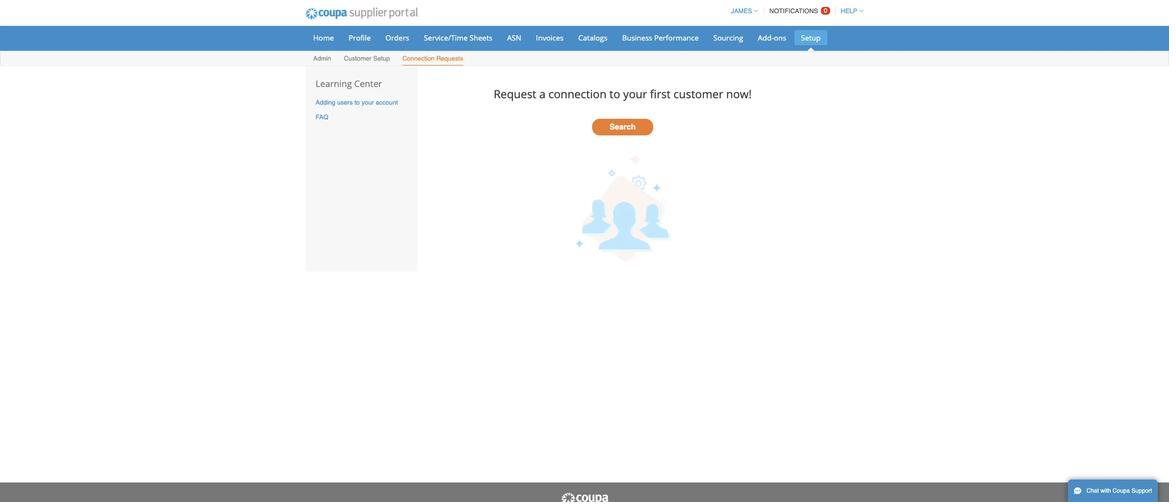 Task type: locate. For each thing, give the bounding box(es) containing it.
1 horizontal spatial setup
[[802, 33, 821, 43]]

business
[[623, 33, 653, 43]]

learning
[[316, 78, 352, 90]]

customer setup link
[[344, 53, 391, 66]]

add-ons
[[758, 33, 787, 43]]

with
[[1101, 488, 1112, 495]]

0 horizontal spatial to
[[355, 99, 360, 106]]

coupa
[[1113, 488, 1131, 495]]

customer setup
[[344, 55, 390, 62]]

0 vertical spatial setup
[[802, 33, 821, 43]]

1 horizontal spatial to
[[610, 86, 621, 102]]

0 vertical spatial coupa supplier portal image
[[299, 1, 425, 26]]

profile
[[349, 33, 371, 43]]

navigation
[[727, 1, 864, 21]]

request a connection to your first customer now!
[[494, 86, 752, 102]]

1 vertical spatial setup
[[373, 55, 390, 62]]

now!
[[727, 86, 752, 102]]

your
[[624, 86, 648, 102], [362, 99, 374, 106]]

users
[[337, 99, 353, 106]]

setup right "customer"
[[373, 55, 390, 62]]

setup
[[802, 33, 821, 43], [373, 55, 390, 62]]

help
[[841, 7, 858, 15]]

chat with coupa support
[[1087, 488, 1153, 495]]

your left first
[[624, 86, 648, 102]]

adding users to your account link
[[316, 99, 398, 106]]

search button
[[593, 119, 654, 136]]

help link
[[837, 7, 864, 15]]

setup down notifications 0
[[802, 33, 821, 43]]

search
[[610, 123, 636, 132]]

james link
[[727, 7, 758, 15]]

setup link
[[795, 30, 828, 45]]

performance
[[655, 33, 699, 43]]

service/time
[[424, 33, 468, 43]]

customer
[[344, 55, 372, 62]]

ons
[[774, 33, 787, 43]]

invoices
[[536, 33, 564, 43]]

service/time sheets
[[424, 33, 493, 43]]

navigation containing notifications 0
[[727, 1, 864, 21]]

0 horizontal spatial setup
[[373, 55, 390, 62]]

your down center
[[362, 99, 374, 106]]

0
[[824, 7, 828, 14]]

to
[[610, 86, 621, 102], [355, 99, 360, 106]]

to right the users
[[355, 99, 360, 106]]

coupa supplier portal image
[[299, 1, 425, 26], [560, 493, 609, 502]]

invoices link
[[530, 30, 570, 45]]

to up search button
[[610, 86, 621, 102]]

notifications 0
[[770, 7, 828, 15]]

catalogs
[[579, 33, 608, 43]]

a
[[540, 86, 546, 102]]

home link
[[307, 30, 341, 45]]

1 vertical spatial coupa supplier portal image
[[560, 493, 609, 502]]

support
[[1132, 488, 1153, 495]]



Task type: describe. For each thing, give the bounding box(es) containing it.
admin link
[[313, 53, 332, 66]]

orders
[[386, 33, 410, 43]]

admin
[[313, 55, 331, 62]]

center
[[354, 78, 382, 90]]

connection requests
[[403, 55, 464, 62]]

0 horizontal spatial coupa supplier portal image
[[299, 1, 425, 26]]

sourcing link
[[708, 30, 750, 45]]

add-ons link
[[752, 30, 793, 45]]

business performance
[[623, 33, 699, 43]]

account
[[376, 99, 398, 106]]

business performance link
[[616, 30, 706, 45]]

catalogs link
[[572, 30, 614, 45]]

setup inside customer setup link
[[373, 55, 390, 62]]

james
[[731, 7, 753, 15]]

request
[[494, 86, 537, 102]]

faq
[[316, 114, 329, 121]]

service/time sheets link
[[418, 30, 499, 45]]

home
[[313, 33, 334, 43]]

orders link
[[379, 30, 416, 45]]

adding users to your account
[[316, 99, 398, 106]]

add-
[[758, 33, 774, 43]]

adding
[[316, 99, 336, 106]]

notifications
[[770, 7, 819, 15]]

asn link
[[501, 30, 528, 45]]

requests
[[437, 55, 464, 62]]

profile link
[[342, 30, 377, 45]]

chat
[[1087, 488, 1100, 495]]

sourcing
[[714, 33, 744, 43]]

sheets
[[470, 33, 493, 43]]

faq link
[[316, 114, 329, 121]]

setup inside setup link
[[802, 33, 821, 43]]

chat with coupa support button
[[1069, 480, 1159, 502]]

first
[[650, 86, 671, 102]]

connection
[[403, 55, 435, 62]]

1 horizontal spatial coupa supplier portal image
[[560, 493, 609, 502]]

connection
[[549, 86, 607, 102]]

connection requests link
[[402, 53, 464, 66]]

learning center
[[316, 78, 382, 90]]

customer
[[674, 86, 724, 102]]

1 horizontal spatial your
[[624, 86, 648, 102]]

asn
[[507, 33, 522, 43]]

0 horizontal spatial your
[[362, 99, 374, 106]]



Task type: vqa. For each thing, say whether or not it's contained in the screenshot.
permissions button
no



